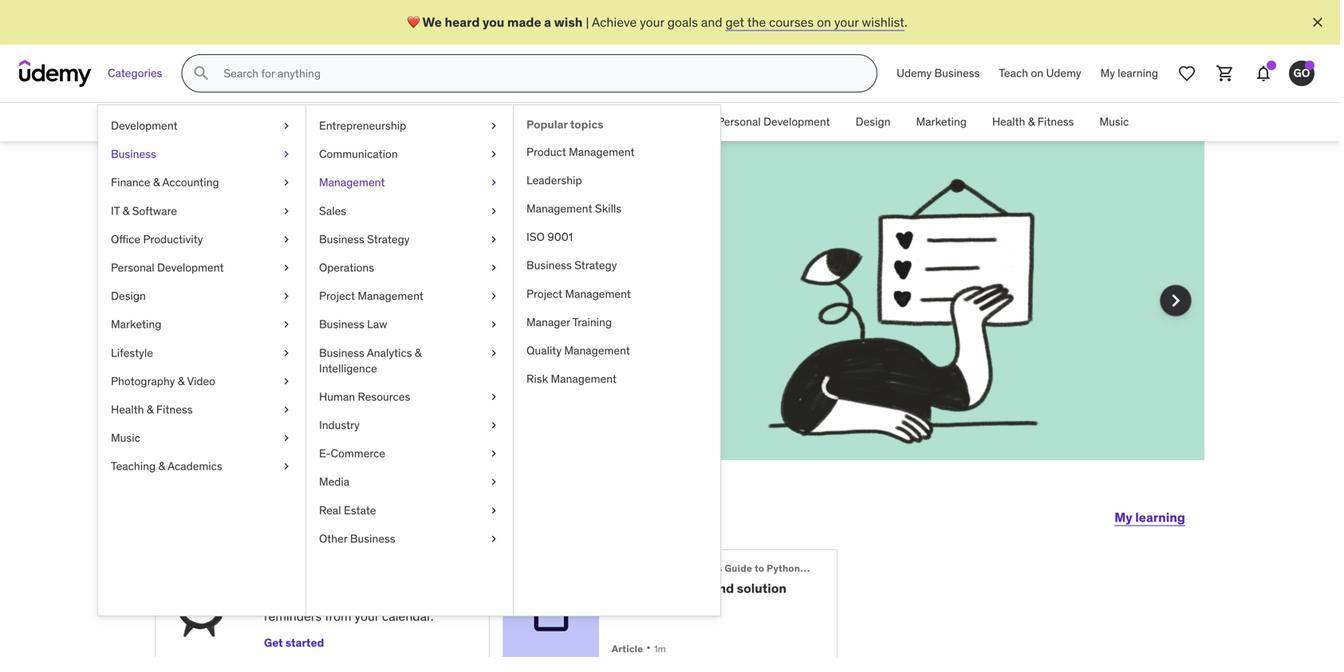 Task type: describe. For each thing, give the bounding box(es) containing it.
lifestyle link
[[98, 339, 306, 367]]

you have alerts image
[[1306, 61, 1315, 70]]

e-
[[319, 447, 331, 461]]

manager training
[[527, 315, 612, 330]]

1 vertical spatial my learning link
[[1115, 499, 1186, 537]]

management for risk management link
[[551, 372, 617, 386]]

health & fitness for health & fitness 'link' to the left
[[111, 403, 193, 417]]

operations
[[319, 261, 374, 275]]

business up communication
[[304, 115, 349, 129]]

product
[[527, 145, 566, 159]]

get for the
[[367, 298, 388, 314]]

your left .
[[835, 14, 859, 30]]

project management inside management element
[[527, 287, 631, 301]]

get the courses on your wishlist link
[[726, 14, 905, 30]]

human
[[319, 390, 355, 404]]

toward
[[385, 316, 425, 332]]

teaching & academics
[[111, 459, 222, 474]]

risk
[[527, 372, 548, 386]]

1 horizontal spatial wishlist
[[862, 14, 905, 30]]

personal for health & fitness
[[718, 115, 761, 129]]

xsmall image for it & software
[[280, 203, 293, 219]]

topics
[[570, 117, 604, 132]]

get for started
[[264, 636, 283, 651]]

1 horizontal spatial health & fitness link
[[980, 103, 1087, 141]]

each
[[304, 591, 331, 607]]

it & software for health & fitness
[[508, 115, 574, 129]]

xsmall image for communication
[[488, 147, 500, 162]]

did you make a wish?
[[212, 211, 454, 292]]

real
[[319, 503, 341, 518]]

analytics
[[367, 346, 412, 360]]

academics
[[168, 459, 222, 474]]

wish
[[554, 14, 583, 30]]

management skills
[[527, 202, 622, 216]]

1 unread notification image
[[1267, 61, 1277, 70]]

schedule time to learn a little each day adds up. get reminders from your calendar.
[[264, 567, 434, 625]]

1 horizontal spatial you
[[483, 14, 505, 30]]

wish?
[[212, 251, 306, 292]]

get inside schedule time to learn a little each day adds up. get reminders from your calendar.
[[409, 591, 430, 607]]

finance & accounting for lifestyle
[[111, 175, 219, 190]]

& for photography & video link
[[178, 374, 185, 389]]

11. homework and solution link
[[612, 581, 812, 597]]

0 vertical spatial courses
[[770, 14, 814, 30]]

and inside carousel element
[[258, 316, 279, 332]]

product management link
[[514, 138, 721, 166]]

productivity for health & fitness
[[632, 115, 692, 129]]

categories button
[[98, 54, 172, 93]]

time
[[212, 298, 240, 314]]

development link
[[98, 112, 306, 140]]

xsmall image for real estate
[[488, 503, 500, 519]]

training
[[573, 315, 612, 330]]

iso 9001 link
[[514, 223, 721, 252]]

human resources
[[319, 390, 411, 404]]

courses inside 'get the courses on your wishlist'
[[412, 298, 457, 314]]

communication
[[319, 147, 398, 161]]

management for the right project management link
[[565, 287, 631, 301]]

1m
[[654, 643, 666, 656]]

0 horizontal spatial project management link
[[306, 282, 513, 311]]

personal development for health & fitness
[[718, 115, 831, 129]]

it & software link for health & fitness
[[495, 103, 587, 141]]

manager
[[527, 315, 570, 330]]

health & fitness for right health & fitness 'link'
[[993, 115, 1075, 129]]

first
[[332, 316, 354, 332]]

xsmall image for photography & video
[[280, 374, 293, 389]]

submit search image
[[192, 64, 211, 83]]

teach
[[1000, 66, 1029, 80]]

management up 9001
[[527, 202, 593, 216]]

& for it & software link associated with health & fitness
[[520, 115, 527, 129]]

management link
[[306, 169, 513, 197]]

management skills link
[[514, 195, 721, 223]]

popular
[[527, 117, 568, 132]]

business up 'operations'
[[319, 232, 365, 247]]

•
[[647, 640, 651, 657]]

management for leftmost project management link
[[358, 289, 424, 303]]

teach on udemy
[[1000, 66, 1082, 80]]

0 horizontal spatial health & fitness link
[[98, 396, 306, 424]]

on inside teach on udemy link
[[1032, 66, 1044, 80]]

management element
[[513, 105, 721, 616]]

communication link
[[306, 140, 513, 169]]

xsmall image for business law
[[488, 317, 500, 333]]

step
[[357, 316, 382, 332]]

homework
[[630, 581, 709, 597]]

wishlist image
[[1178, 64, 1197, 83]]

management down communication
[[319, 175, 385, 190]]

the inside 'get the courses on your wishlist'
[[390, 298, 409, 314]]

teach on udemy link
[[990, 54, 1092, 93]]

skills
[[595, 202, 622, 216]]

on inside 'get the courses on your wishlist'
[[460, 298, 475, 314]]

solution
[[737, 581, 787, 597]]

music for leftmost 'music' link
[[111, 431, 140, 445]]

0 vertical spatial the
[[748, 14, 766, 30]]

real estate
[[319, 503, 376, 518]]

& for health & fitness finance & accounting link
[[417, 115, 423, 129]]

xsmall image for other business
[[488, 531, 500, 547]]

it for health & fitness
[[508, 115, 517, 129]]

marketing link for lifestyle
[[98, 311, 306, 339]]

xsmall image for health & fitness
[[280, 402, 293, 418]]

it
[[292, 298, 300, 314]]

0 vertical spatial and
[[701, 14, 723, 30]]

come
[[303, 298, 335, 314]]

adds
[[357, 591, 385, 607]]

1 vertical spatial my learning
[[1115, 510, 1186, 526]]

business analytics & intelligence link
[[306, 339, 513, 383]]

iso 9001
[[527, 230, 573, 244]]

strategy for operations
[[367, 232, 410, 247]]

make for you
[[341, 211, 429, 252]]

intelligence
[[319, 361, 377, 376]]

categories
[[108, 66, 162, 80]]

1 vertical spatial learning
[[1136, 510, 1186, 526]]

xsmall image for personal development
[[280, 260, 293, 276]]

photography & video link
[[98, 367, 306, 396]]

udemy business link
[[888, 54, 990, 93]]

finance for health & fitness
[[374, 115, 414, 129]]

business link for health & fitness
[[291, 103, 362, 141]]

marketing for lifestyle
[[111, 317, 162, 332]]

xsmall image for marketing
[[280, 317, 293, 333]]

carousel element
[[136, 141, 1205, 499]]

other business
[[319, 532, 396, 546]]

operations link
[[306, 254, 513, 282]]

& for health & fitness 'link' to the left
[[147, 403, 154, 417]]

get started
[[264, 636, 324, 651]]

software for health & fitness
[[529, 115, 574, 129]]

guide
[[725, 563, 753, 575]]

business strategy for sales
[[319, 232, 410, 247]]

to inside schedule time to learn a little each day adds up. get reminders from your calendar.
[[355, 567, 367, 583]]

xsmall image for finance & accounting
[[280, 175, 293, 191]]

other
[[319, 532, 348, 546]]

0 vertical spatial on
[[817, 14, 832, 30]]

xsmall image for e-commerce
[[488, 446, 500, 462]]

personal development link for health & fitness
[[705, 103, 843, 141]]

development for lifestyle
[[157, 261, 224, 275]]

leadership
[[527, 173, 582, 187]]

e-commerce
[[319, 447, 386, 461]]

heard
[[445, 14, 480, 30]]

entrepreneurship
[[319, 119, 406, 133]]

calendar.
[[382, 609, 434, 625]]

make for to
[[258, 298, 289, 314]]

goals
[[668, 14, 698, 30]]

0 vertical spatial my learning
[[1101, 66, 1159, 80]]

entrepreneurship link
[[306, 112, 513, 140]]

let's start learning, gary
[[155, 498, 472, 531]]

strategy for project management
[[575, 258, 617, 273]]

project for leftmost project management link
[[319, 289, 355, 303]]

0 vertical spatial my learning link
[[1092, 54, 1168, 93]]

office for health & fitness
[[600, 115, 630, 129]]

0 horizontal spatial project management
[[319, 289, 424, 303]]

xsmall image for industry
[[488, 418, 500, 433]]

design for lifestyle
[[111, 289, 146, 303]]

go link
[[1283, 54, 1322, 93]]

goals.
[[455, 316, 489, 332]]

personal development for lifestyle
[[111, 261, 224, 275]]

notifications image
[[1255, 64, 1274, 83]]

xsmall image for management
[[488, 175, 500, 191]]

fitness for right health & fitness 'link'
[[1038, 115, 1075, 129]]

Search for anything text field
[[221, 60, 858, 87]]

take
[[282, 316, 307, 332]]

& for it & software link for lifestyle
[[123, 204, 129, 218]]

11.
[[612, 581, 627, 597]]

lifestyle
[[111, 346, 153, 360]]

your inside 'get the courses on your wishlist'
[[478, 298, 502, 314]]

industry link
[[306, 411, 513, 440]]

xsmall image for human resources
[[488, 389, 500, 405]]

accounting for health & fitness
[[426, 115, 483, 129]]

little
[[275, 591, 301, 607]]

business inside management element
[[527, 258, 572, 273]]

other business link
[[306, 525, 513, 554]]



Task type: locate. For each thing, give the bounding box(es) containing it.
1 vertical spatial health & fitness link
[[98, 396, 306, 424]]

2 horizontal spatial on
[[1032, 66, 1044, 80]]

media
[[319, 475, 350, 489]]

1 vertical spatial wishlist
[[212, 316, 255, 332]]

1 horizontal spatial strategy
[[575, 258, 617, 273]]

2 horizontal spatial get
[[409, 591, 430, 607]]

1 horizontal spatial software
[[529, 115, 574, 129]]

to inside the ultimate beginners guide to python programming 11. homework and solution
[[755, 563, 765, 575]]

business up intelligence
[[319, 346, 365, 360]]

1 horizontal spatial music link
[[1087, 103, 1142, 141]]

0 horizontal spatial finance & accounting link
[[98, 169, 306, 197]]

xsmall image inside management link
[[488, 175, 500, 191]]

finance & accounting for health & fitness
[[374, 115, 483, 129]]

project for the right project management link
[[527, 287, 563, 301]]

xsmall image for development
[[280, 118, 293, 134]]

a up operations link at the top left
[[435, 211, 454, 252]]

0 vertical spatial a
[[544, 14, 552, 30]]

product management
[[527, 145, 635, 159]]

2 udemy from the left
[[1047, 66, 1082, 80]]

business strategy inside management element
[[527, 258, 617, 273]]

1 horizontal spatial project management link
[[514, 280, 721, 308]]

0 vertical spatial get
[[367, 298, 388, 314]]

estate
[[344, 503, 376, 518]]

xsmall image inside lifestyle link
[[280, 345, 293, 361]]

business law
[[319, 317, 387, 332]]

you inside did you make a wish?
[[277, 211, 335, 252]]

0 vertical spatial wishlist
[[862, 14, 905, 30]]

true.
[[337, 298, 364, 314]]

0 horizontal spatial office
[[111, 232, 140, 247]]

1 horizontal spatial project management
[[527, 287, 631, 301]]

design link for lifestyle
[[98, 282, 306, 311]]

marketing for health & fitness
[[917, 115, 967, 129]]

xsmall image inside communication link
[[488, 147, 500, 162]]

0 vertical spatial my
[[1101, 66, 1116, 80]]

1 vertical spatial you
[[277, 211, 335, 252]]

office productivity for lifestyle
[[111, 232, 203, 247]]

productivity for lifestyle
[[143, 232, 203, 247]]

& for teaching & academics link
[[158, 459, 165, 474]]

xsmall image for media
[[488, 475, 500, 490]]

health & fitness down teach on udemy link
[[993, 115, 1075, 129]]

wishlist inside 'get the courses on your wishlist'
[[212, 316, 255, 332]]

business strategy up 'operations'
[[319, 232, 410, 247]]

0 horizontal spatial udemy
[[897, 66, 932, 80]]

health & fitness down photography
[[111, 403, 193, 417]]

xsmall image inside media link
[[488, 475, 500, 490]]

1 vertical spatial design link
[[98, 282, 306, 311]]

your up goals.
[[478, 298, 502, 314]]

xsmall image inside the sales link
[[488, 203, 500, 219]]

it & software for lifestyle
[[111, 204, 177, 218]]

1 horizontal spatial fitness
[[1038, 115, 1075, 129]]

project management link up toward
[[306, 282, 513, 311]]

design for health & fitness
[[856, 115, 891, 129]]

& for right health & fitness 'link'
[[1029, 115, 1035, 129]]

0 horizontal spatial it
[[111, 204, 120, 218]]

make inside did you make a wish?
[[341, 211, 429, 252]]

management up toward
[[358, 289, 424, 303]]

accounting for lifestyle
[[162, 175, 219, 190]]

1 vertical spatial it & software link
[[98, 197, 306, 225]]

a left wish
[[544, 14, 552, 30]]

manager training link
[[514, 308, 721, 337]]

xsmall image inside operations link
[[488, 260, 500, 276]]

1 vertical spatial music link
[[98, 424, 306, 453]]

1 horizontal spatial accounting
[[426, 115, 483, 129]]

strategy down iso 9001 link
[[575, 258, 617, 273]]

my
[[1101, 66, 1116, 80], [1115, 510, 1133, 526]]

1 vertical spatial office
[[111, 232, 140, 247]]

1 vertical spatial marketing
[[111, 317, 162, 332]]

business strategy link for operations
[[306, 225, 513, 254]]

get the courses on your wishlist link
[[212, 298, 502, 332]]

your
[[640, 14, 665, 30], [835, 14, 859, 30], [478, 298, 502, 314], [428, 316, 452, 332], [355, 609, 379, 625]]

fitness
[[1038, 115, 1075, 129], [156, 403, 193, 417]]

strategy down the sales link
[[367, 232, 410, 247]]

finance & accounting link up management link
[[362, 103, 495, 141]]

development for health & fitness
[[764, 115, 831, 129]]

your left goals.
[[428, 316, 452, 332]]

make left it
[[258, 298, 289, 314]]

9001
[[548, 230, 573, 244]]

personal for lifestyle
[[111, 261, 155, 275]]

0 horizontal spatial it & software
[[111, 204, 177, 218]]

xsmall image for sales
[[488, 203, 500, 219]]

the ultimate beginners guide to python programming 11. homework and solution
[[612, 563, 868, 597]]

0 horizontal spatial the
[[310, 316, 329, 332]]

courses up toward
[[412, 298, 457, 314]]

1 horizontal spatial udemy
[[1047, 66, 1082, 80]]

productivity up product management link
[[632, 115, 692, 129]]

commerce
[[331, 447, 386, 461]]

a inside did you make a wish?
[[435, 211, 454, 252]]

xsmall image inside teaching & academics link
[[280, 459, 293, 475]]

0 vertical spatial music link
[[1087, 103, 1142, 141]]

wishlist up udemy business
[[862, 14, 905, 30]]

leadership link
[[514, 166, 721, 195]]

xsmall image
[[280, 118, 293, 134], [488, 118, 500, 134], [280, 147, 293, 162], [488, 147, 500, 162], [280, 175, 293, 191], [488, 175, 500, 191], [280, 203, 293, 219], [488, 203, 500, 219], [280, 232, 293, 247], [488, 232, 500, 247], [280, 260, 293, 276], [488, 260, 500, 276], [280, 289, 293, 304], [280, 317, 293, 333], [280, 345, 293, 361], [488, 345, 500, 361], [488, 389, 500, 405], [488, 418, 500, 433], [280, 459, 293, 475], [488, 475, 500, 490]]

personal development link
[[705, 103, 843, 141], [98, 254, 306, 282]]

1 vertical spatial health
[[111, 403, 144, 417]]

business inside business analytics & intelligence
[[319, 346, 365, 360]]

health & fitness link
[[980, 103, 1087, 141], [98, 396, 306, 424]]

udemy right teach
[[1047, 66, 1082, 80]]

management down quality management
[[551, 372, 617, 386]]

your left goals
[[640, 14, 665, 30]]

health down teach
[[993, 115, 1026, 129]]

it & software link
[[495, 103, 587, 141], [98, 197, 306, 225]]

0 horizontal spatial fitness
[[156, 403, 193, 417]]

marketing link for health & fitness
[[904, 103, 980, 141]]

xsmall image inside development link
[[280, 118, 293, 134]]

personal development link for lifestyle
[[98, 254, 306, 282]]

office productivity link for health & fitness
[[587, 103, 705, 141]]

finance
[[374, 115, 414, 129], [111, 175, 150, 190]]

business analytics & intelligence
[[319, 346, 422, 376]]

1 udemy from the left
[[897, 66, 932, 80]]

0 horizontal spatial it & software link
[[98, 197, 306, 225]]

0 horizontal spatial health & fitness
[[111, 403, 193, 417]]

0 vertical spatial health & fitness
[[993, 115, 1075, 129]]

schedule
[[264, 567, 321, 583]]

project management link up training
[[514, 280, 721, 308]]

xsmall image for design
[[280, 289, 293, 304]]

1 vertical spatial office productivity link
[[98, 225, 306, 254]]

1 horizontal spatial make
[[341, 211, 429, 252]]

1 vertical spatial music
[[111, 431, 140, 445]]

0 vertical spatial office
[[600, 115, 630, 129]]

and left take
[[258, 316, 279, 332]]

make up operations link at the top left
[[341, 211, 429, 252]]

project up 'first'
[[319, 289, 355, 303]]

1 horizontal spatial design link
[[843, 103, 904, 141]]

made
[[508, 14, 542, 30]]

courses right get
[[770, 14, 814, 30]]

teaching
[[111, 459, 156, 474]]

2 vertical spatial and
[[712, 581, 734, 597]]

you up 'operations'
[[277, 211, 335, 252]]

the up toward
[[390, 298, 409, 314]]

personal
[[718, 115, 761, 129], [111, 261, 155, 275]]

business law link
[[306, 311, 513, 339]]

photography
[[111, 374, 175, 389]]

xsmall image inside business analytics & intelligence link
[[488, 345, 500, 361]]

office productivity link
[[587, 103, 705, 141], [98, 225, 306, 254]]

wishlist
[[862, 14, 905, 30], [212, 316, 255, 332]]

office productivity for health & fitness
[[600, 115, 692, 129]]

1 vertical spatial my
[[1115, 510, 1133, 526]]

finance & accounting up communication link on the left top of page
[[374, 115, 483, 129]]

productivity
[[632, 115, 692, 129], [143, 232, 203, 247]]

0 horizontal spatial design
[[111, 289, 146, 303]]

xsmall image for business strategy
[[488, 232, 500, 247]]

1 horizontal spatial to
[[355, 567, 367, 583]]

finance & accounting link for lifestyle
[[98, 169, 306, 197]]

1 vertical spatial and
[[258, 316, 279, 332]]

xsmall image for lifestyle
[[280, 345, 293, 361]]

1 vertical spatial office productivity
[[111, 232, 203, 247]]

it & software
[[508, 115, 574, 129], [111, 204, 177, 218]]

1 horizontal spatial it & software link
[[495, 103, 587, 141]]

media link
[[306, 468, 513, 497]]

1 horizontal spatial project
[[527, 287, 563, 301]]

article • 1m
[[612, 640, 666, 657]]

xsmall image inside other business link
[[488, 531, 500, 547]]

0 vertical spatial fitness
[[1038, 115, 1075, 129]]

real estate link
[[306, 497, 513, 525]]

1 vertical spatial marketing link
[[98, 311, 306, 339]]

1 horizontal spatial business strategy link
[[514, 252, 721, 280]]

business left teach
[[935, 66, 980, 80]]

it & software link for lifestyle
[[98, 197, 306, 225]]

1 horizontal spatial it
[[508, 115, 517, 129]]

music link
[[1087, 103, 1142, 141], [98, 424, 306, 453]]

1 vertical spatial productivity
[[143, 232, 203, 247]]

xsmall image inside health & fitness 'link'
[[280, 402, 293, 418]]

health for right health & fitness 'link'
[[993, 115, 1026, 129]]

learning,
[[287, 498, 403, 531]]

health & fitness link down video
[[98, 396, 306, 424]]

health down photography
[[111, 403, 144, 417]]

finance & accounting link down development link
[[98, 169, 306, 197]]

2 vertical spatial on
[[460, 298, 475, 314]]

get the courses on your wishlist
[[212, 298, 502, 332]]

business link for lifestyle
[[98, 140, 306, 169]]

from
[[325, 609, 352, 625]]

get up calendar.
[[409, 591, 430, 607]]

business down the estate
[[350, 532, 396, 546]]

xsmall image for music
[[280, 431, 293, 446]]

office productivity link up time
[[98, 225, 306, 254]]

1 horizontal spatial personal development link
[[705, 103, 843, 141]]

to inside carousel element
[[243, 298, 255, 314]]

project up manager
[[527, 287, 563, 301]]

office productivity link for lifestyle
[[98, 225, 306, 254]]

we
[[423, 14, 442, 30]]

the down "come"
[[310, 316, 329, 332]]

xsmall image for project management
[[488, 289, 500, 304]]

business down iso 9001
[[527, 258, 572, 273]]

management
[[569, 145, 635, 159], [319, 175, 385, 190], [527, 202, 593, 216], [565, 287, 631, 301], [358, 289, 424, 303], [565, 344, 630, 358], [551, 372, 617, 386]]

office productivity link up leadership link
[[587, 103, 705, 141]]

0 horizontal spatial strategy
[[367, 232, 410, 247]]

xsmall image for business
[[280, 147, 293, 162]]

xsmall image inside entrepreneurship link
[[488, 118, 500, 134]]

management for product management link
[[569, 145, 635, 159]]

.
[[905, 14, 908, 30]]

1 vertical spatial finance
[[111, 175, 150, 190]]

1 vertical spatial make
[[258, 298, 289, 314]]

and inside the ultimate beginners guide to python programming 11. homework and solution
[[712, 581, 734, 597]]

human resources link
[[306, 383, 513, 411]]

1 horizontal spatial on
[[817, 14, 832, 30]]

1 vertical spatial accounting
[[162, 175, 219, 190]]

accounting up communication link on the left top of page
[[426, 115, 483, 129]]

xsmall image
[[488, 289, 500, 304], [488, 317, 500, 333], [280, 374, 293, 389], [280, 402, 293, 418], [280, 431, 293, 446], [488, 446, 500, 462], [488, 503, 500, 519], [488, 531, 500, 547]]

xsmall image for entrepreneurship
[[488, 118, 500, 134]]

ultimate
[[632, 563, 672, 575]]

day
[[334, 591, 354, 607]]

started
[[286, 636, 324, 651]]

office for lifestyle
[[111, 232, 140, 247]]

marketing link up video
[[98, 311, 306, 339]]

health & fitness link down teach on udemy link
[[980, 103, 1087, 141]]

project management up the manager training
[[527, 287, 631, 301]]

software for lifestyle
[[132, 204, 177, 218]]

close image
[[1311, 14, 1327, 30]]

2 horizontal spatial to
[[755, 563, 765, 575]]

get left started
[[264, 636, 283, 651]]

0 vertical spatial software
[[529, 115, 574, 129]]

|
[[586, 14, 589, 30]]

0 vertical spatial marketing
[[917, 115, 967, 129]]

0 vertical spatial strategy
[[367, 232, 410, 247]]

0 vertical spatial it & software
[[508, 115, 574, 129]]

xsmall image inside real estate link
[[488, 503, 500, 519]]

0 vertical spatial office productivity link
[[587, 103, 705, 141]]

and
[[701, 14, 723, 30], [258, 316, 279, 332], [712, 581, 734, 597]]

1 horizontal spatial the
[[390, 298, 409, 314]]

1 vertical spatial finance & accounting link
[[98, 169, 306, 197]]

0 vertical spatial personal
[[718, 115, 761, 129]]

marketing up lifestyle
[[111, 317, 162, 332]]

office
[[600, 115, 630, 129], [111, 232, 140, 247]]

1 horizontal spatial office
[[600, 115, 630, 129]]

time to make it come true.
[[212, 298, 367, 314]]

0 horizontal spatial design link
[[98, 282, 306, 311]]

and down guide in the right of the page
[[712, 581, 734, 597]]

1 vertical spatial finance & accounting
[[111, 175, 219, 190]]

management down the topics
[[569, 145, 635, 159]]

and take the first step toward your goals.
[[255, 316, 489, 332]]

xsmall image for office productivity
[[280, 232, 293, 247]]

1 vertical spatial it & software
[[111, 204, 177, 218]]

next image
[[1164, 288, 1189, 314]]

1 vertical spatial a
[[435, 211, 454, 252]]

get inside button
[[264, 636, 283, 651]]

music for rightmost 'music' link
[[1100, 115, 1130, 129]]

0 horizontal spatial music link
[[98, 424, 306, 453]]

fitness for health & fitness 'link' to the left
[[156, 403, 193, 417]]

1 vertical spatial it
[[111, 204, 120, 218]]

0 horizontal spatial software
[[132, 204, 177, 218]]

0 vertical spatial learning
[[1118, 66, 1159, 80]]

beginners
[[675, 563, 723, 575]]

0 horizontal spatial marketing link
[[98, 311, 306, 339]]

xsmall image inside industry link
[[488, 418, 500, 433]]

0 vertical spatial office productivity
[[600, 115, 692, 129]]

xsmall image inside 'music' link
[[280, 431, 293, 446]]

project management up and take the first step toward your goals.
[[319, 289, 424, 303]]

teaching & academics link
[[98, 453, 306, 481]]

0 horizontal spatial project
[[319, 289, 355, 303]]

0 horizontal spatial wishlist
[[212, 316, 255, 332]]

project inside management element
[[527, 287, 563, 301]]

xsmall image inside human resources link
[[488, 389, 500, 405]]

management down training
[[565, 344, 630, 358]]

1 vertical spatial personal development link
[[98, 254, 306, 282]]

management up training
[[565, 287, 631, 301]]

udemy down .
[[897, 66, 932, 80]]

achieve
[[592, 14, 637, 30]]

1 horizontal spatial personal
[[718, 115, 761, 129]]

shopping cart with 0 items image
[[1216, 64, 1236, 83]]

0 vertical spatial it & software link
[[495, 103, 587, 141]]

resources
[[358, 390, 411, 404]]

get inside 'get the courses on your wishlist'
[[367, 298, 388, 314]]

marketing link down udemy business link
[[904, 103, 980, 141]]

fitness down photography & video
[[156, 403, 193, 417]]

business strategy link for project management
[[514, 252, 721, 280]]

& for finance & accounting link for lifestyle
[[153, 175, 160, 190]]

1 horizontal spatial marketing
[[917, 115, 967, 129]]

health
[[993, 115, 1026, 129], [111, 403, 144, 417]]

design link for health & fitness
[[843, 103, 904, 141]]

1 horizontal spatial get
[[367, 298, 388, 314]]

and left get
[[701, 14, 723, 30]]

marketing down udemy business link
[[917, 115, 967, 129]]

design link
[[843, 103, 904, 141], [98, 282, 306, 311]]

you
[[483, 14, 505, 30], [277, 211, 335, 252]]

business down development link
[[111, 147, 156, 161]]

finance & accounting link for health & fitness
[[362, 103, 495, 141]]

xsmall image inside business law link
[[488, 317, 500, 333]]

get started button
[[264, 633, 324, 655]]

programming
[[803, 563, 868, 575]]

the
[[612, 563, 629, 575]]

e-commerce link
[[306, 440, 513, 468]]

your down adds
[[355, 609, 379, 625]]

your inside schedule time to learn a little each day adds up. get reminders from your calendar.
[[355, 609, 379, 625]]

finance & accounting down development link
[[111, 175, 219, 190]]

personal development
[[718, 115, 831, 129], [111, 261, 224, 275]]

business strategy for iso 9001
[[527, 258, 617, 273]]

0 vertical spatial business strategy
[[319, 232, 410, 247]]

video
[[187, 374, 215, 389]]

strategy inside management element
[[575, 258, 617, 273]]

business strategy down 9001
[[527, 258, 617, 273]]

0 vertical spatial music
[[1100, 115, 1130, 129]]

1 horizontal spatial finance
[[374, 115, 414, 129]]

law
[[367, 317, 387, 332]]

xsmall image inside e-commerce link
[[488, 446, 500, 462]]

0 horizontal spatial office productivity link
[[98, 225, 306, 254]]

project management link
[[514, 280, 721, 308], [306, 282, 513, 311]]

make
[[341, 211, 429, 252], [258, 298, 289, 314]]

time
[[324, 567, 352, 583]]

business strategy link up manager training link
[[514, 252, 721, 280]]

❤️   we heard you made a wish | achieve your goals and get the courses on your wishlist .
[[407, 14, 908, 30]]

it for lifestyle
[[111, 204, 120, 218]]

productivity left did
[[143, 232, 203, 247]]

xsmall image for teaching & academics
[[280, 459, 293, 475]]

the right get
[[748, 14, 766, 30]]

did
[[212, 211, 270, 252]]

finance for lifestyle
[[111, 175, 150, 190]]

0 horizontal spatial personal
[[111, 261, 155, 275]]

quality management
[[527, 344, 630, 358]]

0 vertical spatial it
[[508, 115, 517, 129]]

& inside business analytics & intelligence
[[415, 346, 422, 360]]

marketing
[[917, 115, 967, 129], [111, 317, 162, 332]]

python
[[767, 563, 801, 575]]

xsmall image for business analytics & intelligence
[[488, 345, 500, 361]]

fitness down teach on udemy link
[[1038, 115, 1075, 129]]

get up law
[[367, 298, 388, 314]]

0 horizontal spatial you
[[277, 211, 335, 252]]

management for quality management link
[[565, 344, 630, 358]]

health for health & fitness 'link' to the left
[[111, 403, 144, 417]]

accounting down development link
[[162, 175, 219, 190]]

finance & accounting
[[374, 115, 483, 129], [111, 175, 219, 190]]

reminders
[[264, 609, 322, 625]]

business strategy link down management link
[[306, 225, 513, 254]]

0 horizontal spatial accounting
[[162, 175, 219, 190]]

risk management
[[527, 372, 617, 386]]

0 vertical spatial finance & accounting link
[[362, 103, 495, 141]]

business down true.
[[319, 317, 365, 332]]

1 vertical spatial design
[[111, 289, 146, 303]]

you left made
[[483, 14, 505, 30]]

project
[[527, 287, 563, 301], [319, 289, 355, 303]]

xsmall image for operations
[[488, 260, 500, 276]]

xsmall image inside photography & video link
[[280, 374, 293, 389]]

wishlist down time
[[212, 316, 255, 332]]

udemy image
[[19, 60, 92, 87]]



Task type: vqa. For each thing, say whether or not it's contained in the screenshot.
the your associated with Launch
no



